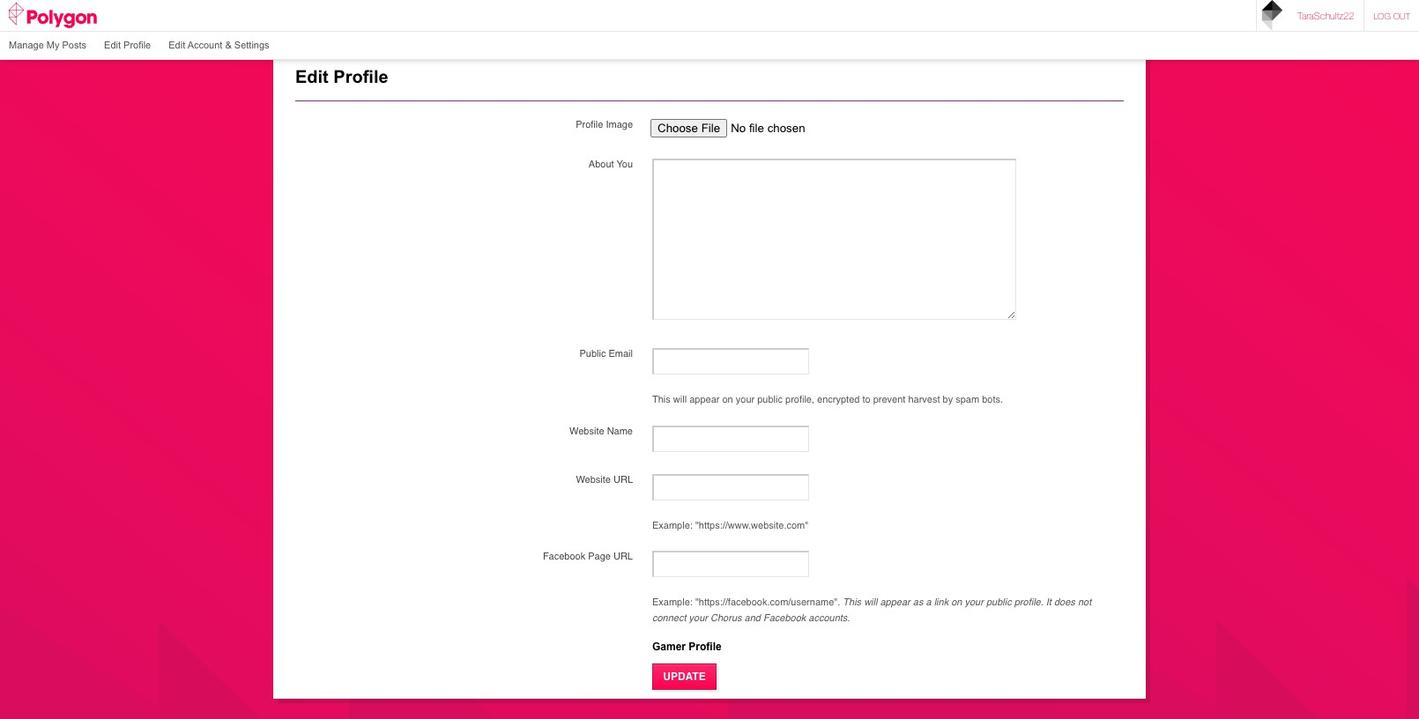 Task type: describe. For each thing, give the bounding box(es) containing it.
my
[[47, 40, 60, 50]]

log out
[[1374, 11, 1411, 21]]

website for website url
[[576, 474, 611, 485]]

this for on
[[652, 394, 671, 406]]

log out link
[[1365, 0, 1420, 31]]

"https://www.website.com"
[[696, 520, 809, 531]]

gamer
[[652, 641, 686, 654]]

name
[[607, 426, 633, 437]]

profile.
[[1015, 597, 1044, 609]]

&
[[225, 40, 232, 50]]

example: "https://www.website.com"
[[652, 520, 809, 531]]

2 horizontal spatial your
[[965, 597, 984, 609]]

account
[[187, 40, 223, 50]]

this will appear as a link on your public profile. it does not connect your chorus and facebook accounts.
[[652, 597, 1092, 624]]

prevent
[[874, 394, 906, 406]]

taraschultz22
[[1298, 10, 1355, 21]]

Public Email text field
[[652, 348, 809, 375]]

edit profile link
[[95, 32, 160, 59]]

edit for the edit account & settings link
[[169, 40, 185, 50]]

about you
[[589, 159, 633, 170]]

harvest
[[909, 394, 940, 406]]

image
[[606, 119, 633, 130]]

bots.
[[982, 394, 1003, 406]]

Website Name text field
[[652, 426, 809, 452]]

as
[[913, 597, 924, 609]]

public email
[[580, 348, 633, 360]]

2 horizontal spatial edit
[[295, 67, 329, 86]]

edit account & settings
[[169, 40, 269, 50]]

2 url from the top
[[614, 551, 633, 563]]

this for as
[[843, 597, 862, 609]]

page
[[588, 551, 611, 563]]

appear for as
[[880, 597, 911, 609]]

connect
[[652, 613, 686, 624]]

gamer profile
[[652, 641, 722, 654]]

appear for on
[[690, 394, 720, 406]]

on inside the this will appear as a link on your public profile. it does not connect your chorus and facebook accounts.
[[952, 597, 962, 609]]

edit for edit profile link
[[104, 40, 121, 50]]

accounts.
[[809, 613, 850, 624]]

encrypted
[[817, 394, 860, 406]]



Task type: locate. For each thing, give the bounding box(es) containing it.
manage my posts
[[9, 40, 86, 50]]

example: for example: "https://www.website.com"
[[652, 520, 693, 531]]

does
[[1055, 597, 1076, 609]]

about
[[589, 159, 614, 170]]

your
[[736, 394, 755, 406], [965, 597, 984, 609], [689, 613, 708, 624]]

public
[[580, 348, 606, 360]]

url down name
[[614, 474, 633, 485]]

spam
[[956, 394, 980, 406]]

1 horizontal spatial edit profile
[[295, 67, 388, 86]]

appear
[[690, 394, 720, 406], [880, 597, 911, 609]]

example: for example: "https://facebook.com/username".
[[652, 597, 693, 609]]

example: "https://facebook.com/username".
[[652, 597, 843, 609]]

website for website name
[[570, 426, 605, 437]]

this up accounts.
[[843, 597, 862, 609]]

1 vertical spatial public
[[987, 597, 1012, 609]]

1 vertical spatial facebook
[[764, 613, 806, 624]]

public left the profile.
[[987, 597, 1012, 609]]

edit
[[104, 40, 121, 50], [169, 40, 185, 50], [295, 67, 329, 86]]

example: up connect
[[652, 597, 693, 609]]

url right "page"
[[614, 551, 633, 563]]

on right "link"
[[952, 597, 962, 609]]

0 vertical spatial public
[[758, 394, 783, 406]]

"https://facebook.com/username".
[[696, 597, 841, 609]]

facebook down "https://facebook.com/username".
[[764, 613, 806, 624]]

None file field
[[651, 119, 874, 138]]

out
[[1394, 11, 1411, 21]]

website name
[[570, 426, 633, 437]]

appear inside the this will appear as a link on your public profile. it does not connect your chorus and facebook accounts.
[[880, 597, 911, 609]]

0 vertical spatial on
[[723, 394, 733, 406]]

email
[[609, 348, 633, 360]]

public left profile,
[[758, 394, 783, 406]]

this
[[652, 394, 671, 406], [843, 597, 862, 609]]

profile,
[[786, 394, 815, 406]]

1 url from the top
[[614, 474, 633, 485]]

facebook page url
[[543, 551, 633, 563]]

1 horizontal spatial appear
[[880, 597, 911, 609]]

0 horizontal spatial facebook
[[543, 551, 586, 563]]

example: down website url text field
[[652, 520, 693, 531]]

appear left as
[[880, 597, 911, 609]]

1 horizontal spatial this
[[843, 597, 862, 609]]

will down public email 'text box'
[[674, 394, 687, 406]]

and
[[745, 613, 761, 624]]

website url
[[576, 474, 633, 485]]

this will appear on your public profile, encrypted to prevent harvest by spam bots.
[[652, 394, 1003, 406]]

will left as
[[864, 597, 878, 609]]

1 horizontal spatial public
[[987, 597, 1012, 609]]

0 vertical spatial appear
[[690, 394, 720, 406]]

url
[[614, 474, 633, 485], [614, 551, 633, 563]]

1 vertical spatial your
[[965, 597, 984, 609]]

2 vertical spatial your
[[689, 613, 708, 624]]

1 example: from the top
[[652, 520, 693, 531]]

it
[[1046, 597, 1052, 609]]

edit account & settings link
[[160, 32, 278, 59]]

0 horizontal spatial will
[[674, 394, 687, 406]]

will for as
[[864, 597, 878, 609]]

manage
[[9, 40, 44, 50]]

your right "link"
[[965, 597, 984, 609]]

1 horizontal spatial on
[[952, 597, 962, 609]]

1 vertical spatial url
[[614, 551, 633, 563]]

0 vertical spatial will
[[674, 394, 687, 406]]

0 horizontal spatial edit profile
[[104, 40, 151, 50]]

1 vertical spatial on
[[952, 597, 962, 609]]

profile image
[[576, 119, 633, 130]]

0 horizontal spatial your
[[689, 613, 708, 624]]

0 vertical spatial website
[[570, 426, 605, 437]]

your down public email 'text box'
[[736, 394, 755, 406]]

facebook inside the this will appear as a link on your public profile. it does not connect your chorus and facebook accounts.
[[764, 613, 806, 624]]

posts
[[62, 40, 86, 50]]

1 horizontal spatial your
[[736, 394, 755, 406]]

will
[[674, 394, 687, 406], [864, 597, 878, 609]]

1 vertical spatial website
[[576, 474, 611, 485]]

on
[[723, 394, 733, 406], [952, 597, 962, 609]]

0 vertical spatial edit profile
[[104, 40, 151, 50]]

chorus
[[711, 613, 742, 624]]

example:
[[652, 520, 693, 531], [652, 597, 693, 609]]

1 horizontal spatial will
[[864, 597, 878, 609]]

Website URL text field
[[652, 474, 809, 500]]

not
[[1078, 597, 1092, 609]]

taraschultz22 link
[[1258, 0, 1364, 31]]

1 vertical spatial edit profile
[[295, 67, 388, 86]]

edit profile
[[104, 40, 151, 50], [295, 67, 388, 86]]

0 horizontal spatial edit
[[104, 40, 121, 50]]

this inside the this will appear as a link on your public profile. it does not connect your chorus and facebook accounts.
[[843, 597, 862, 609]]

edit profile inside edit profile link
[[104, 40, 151, 50]]

on down public email 'text box'
[[723, 394, 733, 406]]

this down public email 'text box'
[[652, 394, 671, 406]]

your left chorus
[[689, 613, 708, 624]]

website down website name
[[576, 474, 611, 485]]

profile
[[123, 40, 151, 50], [334, 67, 388, 86], [576, 119, 603, 130], [689, 641, 722, 654]]

manage my posts link
[[0, 32, 95, 59]]

website left name
[[570, 426, 605, 437]]

facebook
[[543, 551, 586, 563], [764, 613, 806, 624]]

you
[[617, 159, 633, 170]]

0 horizontal spatial this
[[652, 394, 671, 406]]

link
[[934, 597, 949, 609]]

0 vertical spatial url
[[614, 474, 633, 485]]

facebook left "page"
[[543, 551, 586, 563]]

None submit
[[652, 664, 717, 690]]

0 horizontal spatial on
[[723, 394, 733, 406]]

1 vertical spatial will
[[864, 597, 878, 609]]

1 vertical spatial this
[[843, 597, 862, 609]]

0 vertical spatial facebook
[[543, 551, 586, 563]]

1 horizontal spatial facebook
[[764, 613, 806, 624]]

0 horizontal spatial appear
[[690, 394, 720, 406]]

public
[[758, 394, 783, 406], [987, 597, 1012, 609]]

1 vertical spatial appear
[[880, 597, 911, 609]]

will inside the this will appear as a link on your public profile. it does not connect your chorus and facebook accounts.
[[864, 597, 878, 609]]

a
[[926, 597, 932, 609]]

1 vertical spatial example:
[[652, 597, 693, 609]]

to
[[863, 394, 871, 406]]

by
[[943, 394, 953, 406]]

settings
[[234, 40, 269, 50]]

1 horizontal spatial edit
[[169, 40, 185, 50]]

website
[[570, 426, 605, 437], [576, 474, 611, 485]]

0 vertical spatial example:
[[652, 520, 693, 531]]

0 vertical spatial this
[[652, 394, 671, 406]]

log
[[1374, 11, 1391, 21]]

About You text field
[[652, 159, 1017, 320]]

will for on
[[674, 394, 687, 406]]

0 horizontal spatial public
[[758, 394, 783, 406]]

appear down public email 'text box'
[[690, 394, 720, 406]]

0 vertical spatial your
[[736, 394, 755, 406]]

public inside the this will appear as a link on your public profile. it does not connect your chorus and facebook accounts.
[[987, 597, 1012, 609]]

2 example: from the top
[[652, 597, 693, 609]]

Facebook Page URL text field
[[652, 551, 809, 578]]



Task type: vqa. For each thing, say whether or not it's contained in the screenshot.
in
no



